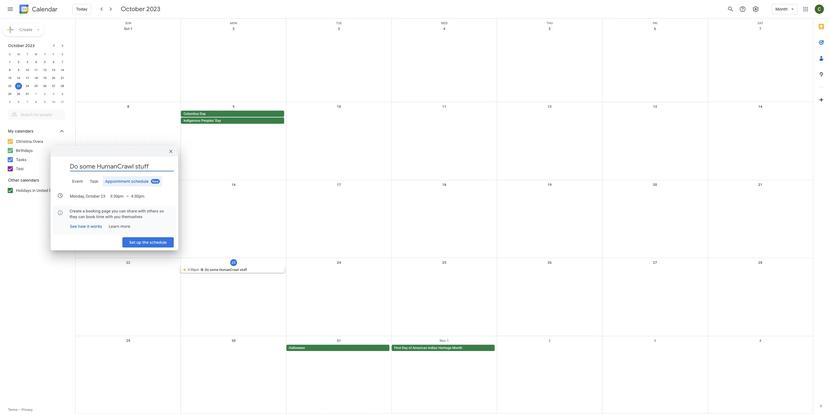 Task type: describe. For each thing, give the bounding box(es) containing it.
create for create a booking page you can share with others so they can book time with you themselves
[[70, 209, 82, 213]]

9 for october 2023
[[18, 68, 19, 72]]

day for first
[[402, 346, 408, 350]]

12 element
[[41, 67, 48, 74]]

set up the schedule
[[129, 240, 167, 245]]

17 element
[[24, 75, 31, 82]]

28 element
[[59, 83, 66, 90]]

terms link
[[8, 408, 18, 412]]

november 8 element
[[33, 99, 40, 106]]

0 vertical spatial october 2023
[[121, 5, 160, 13]]

0 horizontal spatial with
[[105, 214, 113, 219]]

first
[[394, 346, 401, 350]]

some
[[210, 268, 218, 272]]

month inside dropdown button
[[776, 7, 788, 12]]

learn
[[109, 224, 120, 229]]

nov 1
[[440, 339, 449, 343]]

21 inside october 2023 grid
[[61, 76, 64, 80]]

1 right oct
[[131, 27, 133, 31]]

7 for oct 1
[[760, 27, 762, 31]]

privacy link
[[22, 408, 33, 412]]

terms
[[8, 408, 18, 412]]

1 vertical spatial can
[[78, 214, 85, 219]]

my calendars
[[8, 129, 33, 134]]

30 for nov 1
[[232, 339, 236, 343]]

today button
[[72, 2, 91, 16]]

heritage
[[438, 346, 452, 350]]

15 element
[[6, 75, 13, 82]]

22 inside row group
[[8, 84, 11, 88]]

settings menu image
[[753, 6, 759, 13]]

1 horizontal spatial 9
[[44, 100, 46, 104]]

schedule inside set up the schedule button
[[150, 240, 167, 245]]

1 vertical spatial 25
[[442, 261, 446, 265]]

13 element
[[50, 67, 57, 74]]

11 for sun
[[442, 105, 446, 109]]

november 10 element
[[50, 99, 57, 106]]

united
[[37, 188, 48, 193]]

see how it works
[[70, 224, 102, 229]]

6 for oct 1
[[654, 27, 656, 31]]

indigenous
[[184, 119, 201, 123]]

1 horizontal spatial 21
[[759, 183, 763, 187]]

first day of american indian heritage month button
[[392, 345, 495, 351]]

m
[[17, 53, 20, 56]]

1 vertical spatial 19
[[548, 183, 552, 187]]

23 cell
[[14, 82, 23, 90]]

Start time text field
[[110, 193, 124, 200]]

18 inside 'element'
[[34, 76, 38, 80]]

w
[[35, 53, 37, 56]]

2 s from the left
[[62, 53, 63, 56]]

fri
[[653, 21, 658, 25]]

event
[[72, 179, 83, 184]]

indian
[[428, 346, 438, 350]]

0 horizontal spatial 5
[[9, 100, 11, 104]]

holidays
[[16, 188, 31, 193]]

20 element
[[50, 75, 57, 82]]

new
[[152, 180, 159, 183]]

of
[[409, 346, 412, 350]]

0 horizontal spatial october 2023
[[8, 43, 35, 48]]

1 horizontal spatial –
[[126, 194, 129, 198]]

0 vertical spatial you
[[112, 209, 118, 213]]

26 element
[[41, 83, 48, 90]]

a
[[83, 209, 85, 213]]

november 1 element
[[33, 91, 40, 98]]

page
[[102, 209, 111, 213]]

row containing 5
[[5, 98, 67, 106]]

wed
[[441, 21, 448, 25]]

1 horizontal spatial tab list
[[814, 19, 829, 398]]

row group containing 1
[[5, 58, 67, 106]]

6 for 1
[[53, 60, 54, 64]]

columbus day button
[[181, 111, 284, 117]]

row containing 1
[[5, 58, 67, 66]]

3:30pm
[[188, 268, 199, 272]]

themselves
[[122, 214, 143, 219]]

more
[[121, 224, 130, 229]]

birthdays
[[16, 148, 33, 153]]

23, today element
[[15, 83, 22, 90]]

1 vertical spatial 27
[[653, 261, 657, 265]]

columbus
[[184, 112, 199, 116]]

0 vertical spatial can
[[119, 209, 126, 213]]

they
[[70, 214, 77, 219]]

1 horizontal spatial day
[[215, 119, 221, 123]]

31 element
[[24, 91, 31, 98]]

book
[[86, 214, 95, 219]]

29 element
[[6, 91, 13, 98]]

thu
[[547, 21, 553, 25]]

other calendars
[[8, 178, 39, 183]]

28 inside 'element'
[[61, 84, 64, 88]]

7 inside the "november 7" element
[[27, 100, 28, 104]]

13 for october 2023
[[52, 68, 55, 72]]

1 horizontal spatial 11
[[61, 100, 64, 104]]

create button
[[2, 23, 44, 37]]

25 element
[[33, 83, 40, 90]]

29 for 1
[[8, 92, 11, 96]]

month button
[[772, 2, 798, 16]]

other
[[8, 178, 19, 183]]

christina overa
[[16, 139, 43, 144]]

6 inside november 6 element
[[18, 100, 19, 104]]

1 vertical spatial you
[[114, 214, 121, 219]]

0 vertical spatial with
[[138, 209, 146, 213]]

calendars for my calendars
[[15, 129, 33, 134]]

1 up 15 element
[[9, 60, 11, 64]]

halloween
[[289, 346, 305, 350]]

30 for 1
[[17, 92, 20, 96]]

1 vertical spatial 23
[[232, 261, 236, 265]]

nov
[[440, 339, 446, 343]]

Start date text field
[[70, 193, 106, 200]]

share
[[127, 209, 137, 213]]

calendar
[[32, 5, 58, 13]]

humancrawl
[[219, 268, 239, 272]]

terms – privacy
[[8, 408, 33, 412]]

row containing sun
[[76, 19, 813, 25]]

halloween button
[[286, 345, 389, 351]]

28 inside grid
[[759, 261, 763, 265]]

task button
[[88, 176, 101, 186]]

first day of american indian heritage month
[[394, 346, 462, 350]]

19 element
[[41, 75, 48, 82]]

0 horizontal spatial –
[[18, 408, 21, 412]]

see how it works button
[[68, 220, 104, 233]]

14 for sun
[[759, 105, 763, 109]]

29 for nov 1
[[126, 339, 130, 343]]

0 horizontal spatial october
[[8, 43, 24, 48]]

overa
[[33, 139, 43, 144]]

1 horizontal spatial 18
[[442, 183, 446, 187]]

24 inside grid
[[337, 261, 341, 265]]

event button
[[70, 176, 85, 186]]

set up the schedule button
[[123, 236, 174, 249]]

27 inside row group
[[52, 84, 55, 88]]

works
[[91, 224, 102, 229]]

5 for 1
[[44, 60, 46, 64]]

23 inside cell
[[17, 84, 20, 88]]



Task type: vqa. For each thing, say whether or not it's contained in the screenshot.


Task type: locate. For each thing, give the bounding box(es) containing it.
2 vertical spatial day
[[402, 346, 408, 350]]

23 down 16 element
[[17, 84, 20, 88]]

month right settings menu icon
[[776, 7, 788, 12]]

15
[[8, 76, 11, 80], [126, 183, 130, 187]]

1 horizontal spatial can
[[119, 209, 126, 213]]

october 2023 up sun
[[121, 5, 160, 13]]

t
[[26, 53, 28, 56], [44, 53, 46, 56]]

november 6 element
[[15, 99, 22, 106]]

sat
[[758, 21, 764, 25]]

2 vertical spatial 10
[[337, 105, 341, 109]]

day up peoples'
[[200, 112, 206, 116]]

6 down 30 'element'
[[18, 100, 19, 104]]

2 horizontal spatial 6
[[654, 27, 656, 31]]

19 inside 19 element
[[43, 76, 46, 80]]

0 vertical spatial 9
[[18, 68, 19, 72]]

0 vertical spatial 25
[[34, 84, 38, 88]]

20 inside grid
[[653, 183, 657, 187]]

1 vertical spatial 26
[[548, 261, 552, 265]]

with down the page
[[105, 214, 113, 219]]

0 horizontal spatial 11
[[34, 68, 38, 72]]

15 inside grid
[[126, 183, 130, 187]]

15 up '22' element
[[8, 76, 11, 80]]

american
[[413, 346, 427, 350]]

1
[[131, 27, 133, 31], [9, 60, 11, 64], [35, 92, 37, 96], [447, 339, 449, 343]]

privacy
[[22, 408, 33, 412]]

1 vertical spatial 11
[[61, 100, 64, 104]]

24
[[26, 84, 29, 88], [337, 261, 341, 265]]

in
[[32, 188, 36, 193]]

schedule inside tab list
[[131, 179, 149, 184]]

1 t from the left
[[26, 53, 28, 56]]

day for columbus
[[200, 112, 206, 116]]

0 horizontal spatial can
[[78, 214, 85, 219]]

31 for 1
[[26, 92, 29, 96]]

2023
[[146, 5, 160, 13], [25, 43, 35, 48]]

holidays in united states
[[16, 188, 60, 193]]

0 vertical spatial day
[[200, 112, 206, 116]]

29 inside row group
[[8, 92, 11, 96]]

0 vertical spatial 22
[[8, 84, 11, 88]]

2 vertical spatial 7
[[27, 100, 28, 104]]

october 2023 up m
[[8, 43, 35, 48]]

7 down sat
[[760, 27, 762, 31]]

1 horizontal spatial 7
[[62, 60, 63, 64]]

0 horizontal spatial 30
[[17, 92, 20, 96]]

1 vertical spatial 20
[[653, 183, 657, 187]]

calendar heading
[[31, 5, 58, 13]]

1 horizontal spatial 19
[[548, 183, 552, 187]]

t left the w
[[26, 53, 28, 56]]

create inside dropdown button
[[19, 27, 32, 32]]

10 for october 2023
[[26, 68, 29, 72]]

do
[[205, 268, 209, 272]]

1 s from the left
[[9, 53, 11, 56]]

16 inside row group
[[17, 76, 20, 80]]

1 vertical spatial 24
[[337, 261, 341, 265]]

today
[[76, 7, 88, 12]]

my
[[8, 129, 14, 134]]

1 horizontal spatial 16
[[232, 183, 236, 187]]

Search for people text field
[[11, 110, 62, 120]]

25 inside 25 'element'
[[34, 84, 38, 88]]

13
[[52, 68, 55, 72], [653, 105, 657, 109]]

0 horizontal spatial 2023
[[25, 43, 35, 48]]

f
[[53, 53, 54, 56]]

day right peoples'
[[215, 119, 221, 123]]

10 inside grid
[[337, 105, 341, 109]]

row group
[[5, 58, 67, 106]]

to element
[[126, 194, 129, 198]]

october up sun
[[121, 5, 145, 13]]

18 element
[[33, 75, 40, 82]]

7 down 31 element
[[27, 100, 28, 104]]

– right start time text box
[[126, 194, 129, 198]]

19
[[43, 76, 46, 80], [548, 183, 552, 187]]

1 vertical spatial 2023
[[25, 43, 35, 48]]

learn more
[[109, 224, 130, 229]]

1 horizontal spatial 15
[[126, 183, 130, 187]]

october 2023
[[121, 5, 160, 13], [8, 43, 35, 48]]

10 inside 'element'
[[52, 100, 55, 104]]

1 vertical spatial create
[[70, 209, 82, 213]]

up
[[137, 240, 141, 245]]

12 inside grid
[[548, 105, 552, 109]]

12 inside row group
[[43, 68, 46, 72]]

1 vertical spatial 21
[[759, 183, 763, 187]]

0 horizontal spatial 29
[[8, 92, 11, 96]]

sun
[[125, 21, 131, 25]]

s left m
[[9, 53, 11, 56]]

oct 1
[[124, 27, 133, 31]]

cell containing columbus day
[[181, 111, 286, 125]]

tue
[[336, 21, 342, 25]]

1 horizontal spatial 31
[[337, 339, 341, 343]]

you right the page
[[112, 209, 118, 213]]

s right f
[[62, 53, 63, 56]]

0 vertical spatial 23
[[17, 84, 20, 88]]

row containing s
[[5, 50, 67, 58]]

0 vertical spatial 6
[[654, 27, 656, 31]]

0 horizontal spatial 27
[[52, 84, 55, 88]]

november 9 element
[[41, 99, 48, 106]]

1 horizontal spatial t
[[44, 53, 46, 56]]

schedule right the the
[[150, 240, 167, 245]]

tab list
[[814, 19, 829, 398], [55, 176, 174, 186]]

others
[[147, 209, 159, 213]]

5 for oct 1
[[549, 27, 551, 31]]

4
[[443, 27, 445, 31], [35, 60, 37, 64], [62, 92, 63, 96], [760, 339, 762, 343]]

7 inside grid
[[760, 27, 762, 31]]

27
[[52, 84, 55, 88], [653, 261, 657, 265]]

24 inside row group
[[26, 84, 29, 88]]

7 for 1
[[62, 60, 63, 64]]

7
[[760, 27, 762, 31], [62, 60, 63, 64], [27, 100, 28, 104]]

0 horizontal spatial 20
[[52, 76, 55, 80]]

november 4 element
[[59, 91, 66, 98]]

my calendars button
[[1, 127, 71, 136]]

9 up 16 element
[[18, 68, 19, 72]]

1 horizontal spatial 30
[[232, 339, 236, 343]]

24 element
[[24, 83, 31, 90]]

5 inside grid
[[549, 27, 551, 31]]

add other calendars image
[[50, 177, 55, 183]]

christina
[[16, 139, 32, 144]]

2
[[233, 27, 235, 31], [18, 60, 19, 64], [44, 92, 46, 96], [549, 339, 551, 343]]

new element
[[151, 179, 160, 184]]

october 2023 grid
[[5, 50, 67, 106]]

22 down 15 element
[[8, 84, 11, 88]]

12
[[43, 68, 46, 72], [548, 105, 552, 109]]

create down calendar element
[[19, 27, 32, 32]]

20 inside row group
[[52, 76, 55, 80]]

calendars up in
[[20, 178, 39, 183]]

10 element
[[24, 67, 31, 74]]

– right terms link
[[18, 408, 21, 412]]

november 11 element
[[59, 99, 66, 106]]

october
[[121, 5, 145, 13], [8, 43, 24, 48]]

cell
[[76, 111, 181, 125], [181, 111, 286, 125], [286, 111, 392, 125], [392, 111, 497, 125], [497, 111, 603, 125], [708, 111, 813, 125], [76, 267, 181, 274], [286, 267, 392, 274], [392, 267, 497, 274], [497, 267, 603, 274], [708, 267, 813, 274], [76, 345, 181, 352], [181, 345, 286, 352], [497, 345, 603, 352], [708, 345, 813, 352]]

create
[[19, 27, 32, 32], [70, 209, 82, 213]]

row containing oct 1
[[76, 24, 813, 102]]

1 horizontal spatial 10
[[52, 100, 55, 104]]

15 inside row group
[[8, 76, 11, 80]]

row
[[76, 19, 813, 25], [76, 24, 813, 102], [5, 50, 67, 58], [5, 58, 67, 66], [5, 66, 67, 74], [5, 74, 67, 82], [5, 82, 67, 90], [5, 90, 67, 98], [5, 98, 67, 106], [76, 102, 813, 180], [76, 180, 813, 258], [76, 258, 813, 336], [76, 336, 813, 414]]

0 horizontal spatial month
[[452, 346, 462, 350]]

12 for sun
[[548, 105, 552, 109]]

9 down november 2 element
[[44, 100, 46, 104]]

7 up 14 element
[[62, 60, 63, 64]]

you
[[112, 209, 118, 213], [114, 214, 121, 219]]

1 horizontal spatial 12
[[548, 105, 552, 109]]

2 t from the left
[[44, 53, 46, 56]]

day
[[200, 112, 206, 116], [215, 119, 221, 123], [402, 346, 408, 350]]

it
[[87, 224, 90, 229]]

2 horizontal spatial 9
[[233, 105, 235, 109]]

End time text field
[[131, 193, 145, 200]]

5 down thu
[[549, 27, 551, 31]]

can left "share"
[[119, 209, 126, 213]]

schedule up end time text box
[[131, 179, 149, 184]]

1 horizontal spatial 22
[[126, 261, 130, 265]]

with right "share"
[[138, 209, 146, 213]]

november 7 element
[[24, 99, 31, 106]]

1 vertical spatial 7
[[62, 60, 63, 64]]

2 vertical spatial 11
[[442, 105, 446, 109]]

stuff
[[240, 268, 247, 272]]

0 vertical spatial create
[[19, 27, 32, 32]]

9 for sun
[[233, 105, 235, 109]]

16 element
[[15, 75, 22, 82]]

calendars for other calendars
[[20, 178, 39, 183]]

october up m
[[8, 43, 24, 48]]

calendars up christina
[[15, 129, 33, 134]]

november 3 element
[[50, 91, 57, 98]]

my calendars list
[[1, 137, 71, 174]]

create inside create a booking page you can share with others so they can book time with you themselves
[[70, 209, 82, 213]]

31 down 24 element
[[26, 92, 29, 96]]

0 horizontal spatial 9
[[18, 68, 19, 72]]

0 horizontal spatial 19
[[43, 76, 46, 80]]

11
[[34, 68, 38, 72], [61, 100, 64, 104], [442, 105, 446, 109]]

6 down fri
[[654, 27, 656, 31]]

17 inside grid
[[337, 183, 341, 187]]

26 inside row group
[[43, 84, 46, 88]]

8 for october 2023
[[9, 68, 11, 72]]

tasks
[[16, 158, 26, 162]]

31 for nov 1
[[337, 339, 341, 343]]

1 vertical spatial 5
[[44, 60, 46, 64]]

other calendars button
[[1, 176, 71, 185]]

16
[[17, 76, 20, 80], [232, 183, 236, 187]]

1 horizontal spatial 28
[[759, 261, 763, 265]]

0 horizontal spatial t
[[26, 53, 28, 56]]

27 element
[[50, 83, 57, 90]]

14 inside grid
[[759, 105, 763, 109]]

november 2 element
[[41, 91, 48, 98]]

2 horizontal spatial 11
[[442, 105, 446, 109]]

task
[[90, 179, 98, 184]]

create up they
[[70, 209, 82, 213]]

1 horizontal spatial 23
[[232, 261, 236, 265]]

so
[[160, 209, 164, 213]]

15 up to 'element'
[[126, 183, 130, 187]]

mon
[[230, 21, 237, 25]]

0 horizontal spatial day
[[200, 112, 206, 116]]

indigenous peoples' day button
[[181, 118, 284, 124]]

0 horizontal spatial 8
[[9, 68, 11, 72]]

t left f
[[44, 53, 46, 56]]

0 vertical spatial 17
[[26, 76, 29, 80]]

20
[[52, 76, 55, 80], [653, 183, 657, 187]]

you up learn more
[[114, 214, 121, 219]]

appointment
[[105, 179, 130, 184]]

2 vertical spatial 9
[[233, 105, 235, 109]]

see
[[70, 224, 77, 229]]

1 horizontal spatial with
[[138, 209, 146, 213]]

31 up halloween button at the left of the page
[[337, 339, 341, 343]]

13 inside grid
[[653, 105, 657, 109]]

0 horizontal spatial 28
[[61, 84, 64, 88]]

tab list containing event
[[55, 176, 174, 186]]

0 vertical spatial 21
[[61, 76, 64, 80]]

2 horizontal spatial day
[[402, 346, 408, 350]]

create a booking page you can share with others so they can book time with you themselves
[[70, 209, 164, 219]]

how
[[78, 224, 86, 229]]

1 vertical spatial 28
[[759, 261, 763, 265]]

1 down 25 'element'
[[35, 92, 37, 96]]

0 vertical spatial 19
[[43, 76, 46, 80]]

1 vertical spatial october 2023
[[8, 43, 35, 48]]

13 for sun
[[653, 105, 657, 109]]

1 vertical spatial –
[[18, 408, 21, 412]]

6
[[654, 27, 656, 31], [53, 60, 54, 64], [18, 100, 19, 104]]

22 element
[[6, 83, 13, 90]]

22 down set
[[126, 261, 130, 265]]

1 horizontal spatial october
[[121, 5, 145, 13]]

17 inside row group
[[26, 76, 29, 80]]

31 inside october 2023 grid
[[26, 92, 29, 96]]

appointment schedule
[[105, 179, 149, 184]]

1 vertical spatial 18
[[442, 183, 446, 187]]

1 right nov
[[447, 339, 449, 343]]

17
[[26, 76, 29, 80], [337, 183, 341, 187]]

14 for october 2023
[[61, 68, 64, 72]]

can
[[119, 209, 126, 213], [78, 214, 85, 219]]

0 horizontal spatial 24
[[26, 84, 29, 88]]

oct
[[124, 27, 130, 31]]

0 vertical spatial 16
[[17, 76, 20, 80]]

month right heritage
[[452, 346, 462, 350]]

8 for sun
[[127, 105, 129, 109]]

21 element
[[59, 75, 66, 82]]

30
[[17, 92, 20, 96], [232, 339, 236, 343]]

28
[[61, 84, 64, 88], [759, 261, 763, 265]]

0 vertical spatial 7
[[760, 27, 762, 31]]

calendars
[[15, 129, 33, 134], [20, 178, 39, 183]]

9 up 'columbus day' button
[[233, 105, 235, 109]]

the
[[142, 240, 149, 245]]

5 down the 29 element
[[9, 100, 11, 104]]

peoples'
[[201, 119, 214, 123]]

6 down f
[[53, 60, 54, 64]]

booking
[[86, 209, 101, 213]]

1 vertical spatial october
[[8, 43, 24, 48]]

None search field
[[0, 107, 71, 120]]

0 vertical spatial 27
[[52, 84, 55, 88]]

30 inside 'element'
[[17, 92, 20, 96]]

0 horizontal spatial 31
[[26, 92, 29, 96]]

create for create
[[19, 27, 32, 32]]

1 vertical spatial 17
[[337, 183, 341, 187]]

grid containing oct 1
[[75, 19, 813, 414]]

1 horizontal spatial 2023
[[146, 5, 160, 13]]

0 vertical spatial 28
[[61, 84, 64, 88]]

31
[[26, 92, 29, 96], [337, 339, 341, 343]]

0 vertical spatial october
[[121, 5, 145, 13]]

can down a
[[78, 214, 85, 219]]

1 vertical spatial 8
[[35, 100, 37, 104]]

0 vertical spatial 11
[[34, 68, 38, 72]]

1 vertical spatial with
[[105, 214, 113, 219]]

test
[[16, 167, 24, 171]]

0 vertical spatial 18
[[34, 76, 38, 80]]

schedule
[[131, 179, 149, 184], [150, 240, 167, 245]]

30 element
[[15, 91, 22, 98]]

states
[[49, 188, 60, 193]]

29
[[8, 92, 11, 96], [126, 339, 130, 343]]

1 horizontal spatial 8
[[35, 100, 37, 104]]

november 5 element
[[6, 99, 13, 106]]

day inside button
[[402, 346, 408, 350]]

0 vertical spatial 31
[[26, 92, 29, 96]]

10 for sun
[[337, 105, 341, 109]]

23
[[17, 84, 20, 88], [232, 261, 236, 265]]

Add title text field
[[70, 162, 174, 171]]

time
[[96, 214, 104, 219]]

9
[[18, 68, 19, 72], [44, 100, 46, 104], [233, 105, 235, 109]]

13 inside "element"
[[52, 68, 55, 72]]

1 vertical spatial month
[[452, 346, 462, 350]]

calendar element
[[18, 3, 58, 16]]

0 horizontal spatial 23
[[17, 84, 20, 88]]

do some humancrawl stuff
[[205, 268, 247, 272]]

5 up 12 element
[[44, 60, 46, 64]]

set
[[129, 240, 136, 245]]

0 horizontal spatial tab list
[[55, 176, 174, 186]]

0 vertical spatial 29
[[8, 92, 11, 96]]

12 for october 2023
[[43, 68, 46, 72]]

month inside button
[[452, 346, 462, 350]]

1 horizontal spatial schedule
[[150, 240, 167, 245]]

day left of
[[402, 346, 408, 350]]

1 horizontal spatial 20
[[653, 183, 657, 187]]

23 up the humancrawl
[[232, 261, 236, 265]]

11 for october 2023
[[34, 68, 38, 72]]

1 horizontal spatial create
[[70, 209, 82, 213]]

14 element
[[59, 67, 66, 74]]

1 horizontal spatial s
[[62, 53, 63, 56]]

14 inside row group
[[61, 68, 64, 72]]

1 vertical spatial 22
[[126, 261, 130, 265]]

grid
[[75, 19, 813, 414]]

0 horizontal spatial create
[[19, 27, 32, 32]]

11 element
[[33, 67, 40, 74]]

columbus day indigenous peoples' day
[[184, 112, 221, 123]]

1 inside november 1 element
[[35, 92, 37, 96]]

1 horizontal spatial 24
[[337, 261, 341, 265]]

main drawer image
[[7, 6, 14, 13]]

1 vertical spatial 31
[[337, 339, 341, 343]]



